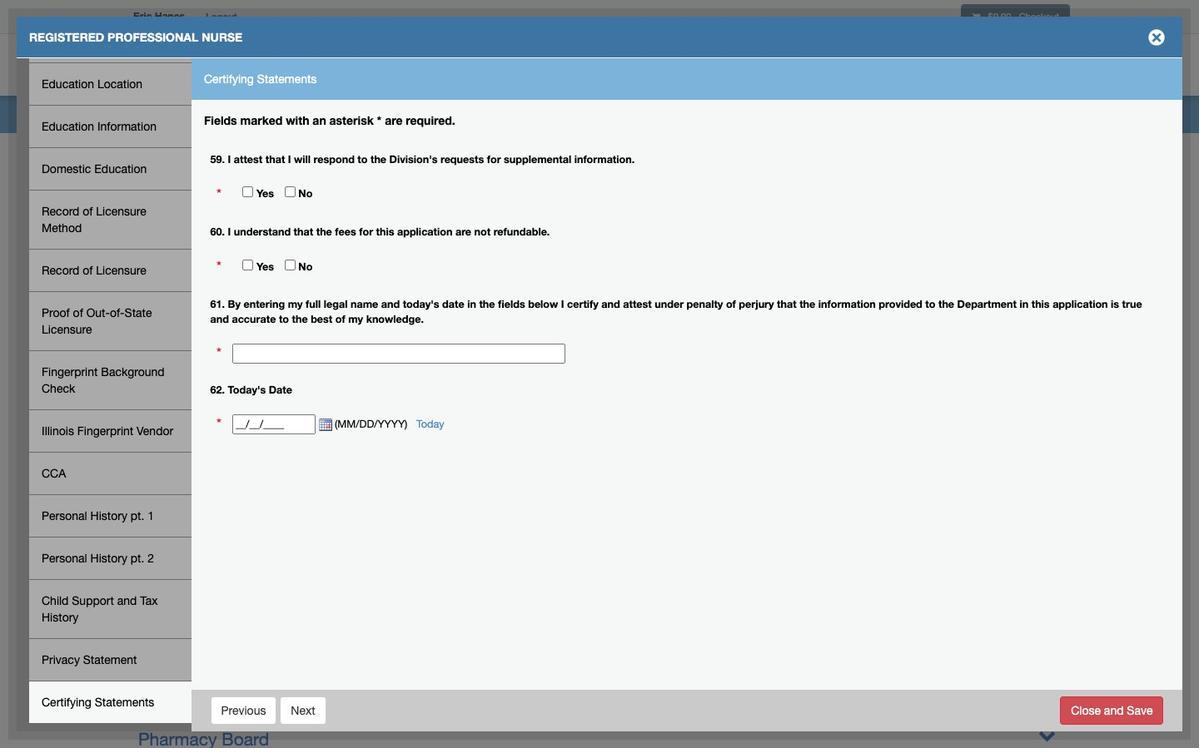 Task type: locate. For each thing, give the bounding box(es) containing it.
licensure up the of-
[[96, 264, 146, 277]]

start up tax
[[130, 559, 155, 572]]

is
[[1111, 298, 1119, 311]]

0 horizontal spatial in
[[467, 298, 476, 311]]

for right fees
[[359, 226, 373, 238]]

1 vertical spatial personal
[[42, 552, 87, 565]]

chevron down image
[[1038, 699, 1056, 717], [1038, 727, 1056, 744]]

best
[[311, 313, 333, 326]]

online
[[964, 61, 1000, 72]]

2 vertical spatial history
[[42, 611, 79, 625]]

alarm
[[399, 353, 444, 373]]

fingerprint up check
[[42, 366, 98, 379]]

medical down massage
[[138, 436, 200, 455]]

my left full
[[288, 298, 303, 311]]

history down child
[[42, 611, 79, 625]]

this right department
[[1031, 298, 1050, 311]]

certifying statements up marked
[[204, 72, 317, 86]]

permit
[[144, 35, 177, 48]]

and left tax
[[117, 595, 137, 608]]

* for yes checkbox
[[217, 259, 221, 275]]

are left not
[[455, 226, 471, 238]]

0 vertical spatial yes
[[256, 188, 274, 200]]

statements down statement
[[95, 696, 154, 709]]

record up method
[[42, 205, 79, 218]]

collection agency board link
[[138, 271, 332, 291]]

location
[[97, 77, 142, 91]]

start link up tax
[[130, 559, 155, 572]]

marked
[[240, 113, 283, 127]]

attest
[[234, 153, 263, 165], [623, 298, 652, 311]]

dental
[[138, 326, 188, 346]]

to right respond
[[358, 153, 368, 165]]

limited liability company link
[[138, 381, 341, 401]]

1 vertical spatial yes
[[256, 261, 274, 273]]

0 horizontal spatial that
[[265, 153, 285, 165]]

0 vertical spatial record
[[42, 205, 79, 218]]

pt. left '2'
[[131, 552, 144, 565]]

of inside record of licensure method
[[83, 205, 93, 218]]

1 vertical spatial application
[[1053, 298, 1108, 311]]

education for education information
[[42, 120, 94, 133]]

0 vertical spatial no
[[298, 188, 313, 200]]

personal for personal history pt. 1
[[42, 510, 87, 523]]

collection
[[138, 271, 217, 291]]

yes right yes checkbox
[[256, 261, 274, 273]]

corporation
[[205, 463, 298, 483]]

online services link
[[950, 37, 1074, 96]]

59. i attest that i will respond to the division's requests for supplemental information.
[[210, 153, 635, 165]]

understand
[[234, 226, 291, 238]]

pt. for 1
[[131, 510, 144, 523]]

0 vertical spatial education
[[42, 77, 94, 91]]

0 horizontal spatial certifying statements
[[42, 696, 154, 709]]

education down temporary
[[42, 77, 94, 91]]

of for proof of out-of-state licensure
[[73, 306, 83, 320]]

1 horizontal spatial attest
[[623, 298, 652, 311]]

of for record of licensure method
[[83, 205, 93, 218]]

0 vertical spatial certifying
[[204, 72, 254, 86]]

history inside child support and tax history
[[42, 611, 79, 625]]

security,
[[221, 353, 289, 373]]

personal history pt. 2
[[42, 552, 154, 565]]

1 horizontal spatial that
[[294, 226, 313, 238]]

fields marked with an asterisk * are required.
[[204, 113, 455, 127]]

1 record from the top
[[42, 205, 79, 218]]

$0.00
[[988, 11, 1011, 22]]

1 vertical spatial education
[[42, 120, 94, 133]]

board
[[232, 216, 279, 236], [237, 243, 285, 263], [285, 271, 332, 291], [532, 298, 580, 318], [193, 326, 241, 346], [538, 353, 585, 373], [282, 408, 330, 428], [205, 436, 252, 455], [204, 490, 251, 510], [315, 702, 363, 722]]

4 start from the top
[[130, 662, 155, 675]]

education
[[42, 77, 94, 91], [42, 120, 94, 133], [94, 162, 147, 176]]

nursing down "medical corporation" link
[[138, 490, 199, 510]]

1 personal from the top
[[42, 510, 87, 523]]

1 vertical spatial to
[[925, 298, 936, 311]]

of for record of licensure
[[83, 264, 93, 277]]

accounting board link
[[138, 216, 279, 236]]

1 no checkbox from the top
[[284, 187, 295, 198]]

$0.00 checkout
[[985, 11, 1059, 22]]

no checkbox for 60. i understand that the fees for this application are not refundable. element
[[284, 260, 295, 271]]

in left chevron down icon
[[1020, 298, 1029, 311]]

application left not
[[397, 226, 453, 238]]

no for no checkbox in 59. i attest that i will respond to the division's requests for supplemental information. element
[[298, 188, 313, 200]]

checkout
[[1019, 11, 1059, 22]]

1 horizontal spatial in
[[1020, 298, 1029, 311]]

certifying statements down privacy statement
[[42, 696, 154, 709]]

2 vertical spatial education
[[94, 162, 147, 176]]

2 horizontal spatial that
[[777, 298, 797, 311]]

statement
[[83, 654, 137, 667]]

0 vertical spatial chevron down image
[[1038, 699, 1056, 717]]

&
[[388, 298, 399, 318], [383, 353, 394, 373], [341, 436, 352, 455], [427, 436, 438, 455], [333, 490, 344, 510]]

education down information at the left
[[94, 162, 147, 176]]

1 horizontal spatial certifying statements
[[204, 72, 317, 86]]

2 no checkbox from the top
[[284, 260, 295, 271]]

2 start link from the top
[[130, 585, 155, 598]]

1 vertical spatial that
[[294, 226, 313, 238]]

* left yes checkbox
[[217, 259, 221, 275]]

0 vertical spatial application
[[397, 226, 453, 238]]

1 horizontal spatial for
[[487, 153, 501, 165]]

start down '2'
[[130, 585, 155, 598]]

fingerprint
[[294, 353, 378, 373], [42, 366, 98, 379], [77, 425, 133, 438]]

and
[[381, 298, 400, 311], [601, 298, 620, 311], [210, 313, 229, 326], [117, 595, 137, 608]]

start up the occupational
[[130, 662, 155, 675]]

illinois department of financial and professional regulation image
[[125, 37, 505, 91]]

this
[[376, 226, 394, 238], [1031, 298, 1050, 311]]

legal
[[324, 298, 348, 311]]

& left nail
[[388, 298, 399, 318]]

1 vertical spatial no checkbox
[[284, 260, 295, 271]]

in
[[467, 298, 476, 311], [1020, 298, 1029, 311]]

0 vertical spatial licensure
[[96, 205, 146, 218]]

occupational therapy board
[[138, 702, 363, 722]]

1 horizontal spatial to
[[358, 153, 368, 165]]

personal down cca at the bottom of the page
[[42, 510, 87, 523]]

domestic
[[42, 162, 91, 176]]

& left the alarm
[[383, 353, 394, 373]]

2 no from the top
[[298, 261, 313, 273]]

no for no checkbox associated with 60. i understand that the fees for this application are not refundable. element
[[298, 261, 313, 273]]

date
[[442, 298, 464, 311]]

62. Today's Date text field
[[232, 415, 315, 435]]

2 horizontal spatial to
[[925, 298, 936, 311]]

history
[[90, 510, 127, 523], [90, 552, 127, 565], [42, 611, 79, 625]]

no up full
[[298, 261, 313, 273]]

* for 61. by entering my full legal name and today's date in the fields below i certify and attest under penalty of perjury that the information provided to the department in this application is true and accurate to the best of my knowledge. text box
[[217, 345, 221, 362]]

62. today's date
[[210, 384, 292, 396]]

in right date
[[467, 298, 476, 311]]

to right provided in the right of the page
[[925, 298, 936, 311]]

that for the
[[294, 226, 313, 238]]

limited
[[138, 381, 196, 401]]

2
[[148, 552, 154, 565]]

1 vertical spatial nursing
[[138, 490, 199, 510]]

60. i understand that the fees for this application are not refundable. element
[[232, 256, 313, 279]]

1 start link from the top
[[130, 559, 155, 572]]

pt. left 1 on the bottom left
[[131, 510, 144, 523]]

0 vertical spatial no checkbox
[[284, 187, 295, 198]]

this inside 61. by entering my full legal name and today's date in the fields below i certify and attest under penalty of perjury that the information provided to the department in this application is true and accurate to the best of my knowledge.
[[1031, 298, 1050, 311]]

certifying up fields
[[204, 72, 254, 86]]

1 vertical spatial pt.
[[131, 552, 144, 565]]

record inside record of licensure method
[[42, 205, 79, 218]]

i left the will at the left top of the page
[[288, 153, 291, 165]]

history left '2'
[[90, 552, 127, 565]]

application left is on the top right of the page
[[1053, 298, 1108, 311]]

0 horizontal spatial this
[[376, 226, 394, 238]]

home
[[815, 61, 844, 72]]

attest right 59.
[[234, 153, 263, 165]]

required.
[[406, 113, 455, 127]]

fees
[[335, 226, 356, 238]]

are left required.
[[385, 113, 403, 127]]

the left information
[[800, 298, 815, 311]]

1 vertical spatial record
[[42, 264, 79, 277]]

attest inside 61. by entering my full legal name and today's date in the fields below i certify and attest under penalty of perjury that the information provided to the department in this application is true and accurate to the best of my knowledge.
[[623, 298, 652, 311]]

history for 1
[[90, 510, 127, 523]]

licensure
[[96, 205, 146, 218], [96, 264, 146, 277], [42, 323, 92, 336]]

registered
[[29, 30, 104, 44]]

2 in from the left
[[1020, 298, 1029, 311]]

2 record from the top
[[42, 264, 79, 277]]

0 horizontal spatial certifying
[[42, 696, 92, 709]]

cosmetology,
[[199, 298, 307, 318]]

yes right yes option
[[256, 188, 274, 200]]

* for 62. today's date text box
[[217, 415, 221, 432]]

1 vertical spatial my
[[348, 313, 363, 326]]

close window image
[[1143, 24, 1170, 51]]

nursing down eric
[[100, 35, 140, 48]]

0 vertical spatial to
[[358, 153, 368, 165]]

1 vertical spatial for
[[359, 226, 373, 238]]

record for record of licensure
[[42, 264, 79, 277]]

services
[[1002, 61, 1050, 72]]

history left 1 on the bottom left
[[90, 510, 127, 523]]

1 chevron down image from the top
[[1038, 699, 1056, 717]]

by
[[228, 298, 241, 311]]

yes
[[256, 188, 274, 200], [256, 261, 274, 273]]

no checkbox inside 59. i attest that i will respond to the division's requests for supplemental information. element
[[284, 187, 295, 198]]

yes inside 59. i attest that i will respond to the division's requests for supplemental information. element
[[256, 188, 274, 200]]

& down today link
[[427, 436, 438, 455]]

are
[[385, 113, 403, 127], [455, 226, 471, 238]]

to down entering
[[279, 313, 289, 326]]

logout
[[206, 11, 237, 22]]

1 vertical spatial attest
[[623, 298, 652, 311]]

for
[[487, 153, 501, 165], [359, 226, 373, 238]]

1 vertical spatial history
[[90, 552, 127, 565]]

1 in from the left
[[467, 298, 476, 311]]

certifying down privacy
[[42, 696, 92, 709]]

no checkbox for 59. i attest that i will respond to the division's requests for supplemental information. element at the left of page
[[284, 187, 295, 198]]

account
[[889, 61, 937, 72]]

2 vertical spatial licensure
[[42, 323, 92, 336]]

logout link
[[193, 0, 250, 33]]

below
[[528, 298, 558, 311]]

1 vertical spatial chevron down image
[[1038, 727, 1056, 744]]

0 vertical spatial statements
[[257, 72, 317, 86]]

that left the will at the left top of the page
[[265, 153, 285, 165]]

0 vertical spatial attest
[[234, 153, 263, 165]]

that right understand
[[294, 226, 313, 238]]

0 vertical spatial certifying statements
[[204, 72, 317, 86]]

i right 59.
[[228, 153, 231, 165]]

i right below
[[561, 298, 564, 311]]

my down name
[[348, 313, 363, 326]]

education for education location
[[42, 77, 94, 91]]

0 vertical spatial are
[[385, 113, 403, 127]]

0 horizontal spatial statements
[[95, 696, 154, 709]]

of down "legal" in the left of the page
[[335, 313, 345, 326]]

1 pt. from the top
[[131, 510, 144, 523]]

illinois fingerprint vendor
[[42, 425, 173, 438]]

record down method
[[42, 264, 79, 277]]

application
[[397, 226, 453, 238], [1053, 298, 1108, 311]]

0 vertical spatial therapy
[[214, 408, 278, 428]]

1
[[148, 510, 154, 523]]

start link
[[130, 559, 155, 572], [130, 585, 155, 598], [130, 636, 155, 650], [130, 662, 155, 675]]

0 vertical spatial pt.
[[131, 510, 144, 523]]

date
[[269, 384, 292, 396]]

attest left under
[[623, 298, 652, 311]]

that right perjury in the top of the page
[[777, 298, 797, 311]]

the
[[371, 153, 386, 165], [316, 226, 332, 238], [479, 298, 495, 311], [800, 298, 815, 311], [938, 298, 954, 311], [292, 313, 308, 326]]

1 vertical spatial this
[[1031, 298, 1050, 311]]

of up out-
[[83, 264, 93, 277]]

* up 62.
[[217, 345, 221, 362]]

(mm/dd/yyyy)
[[335, 418, 408, 430]]

0 horizontal spatial for
[[359, 226, 373, 238]]

for right requests at top
[[487, 153, 501, 165]]

2 yes from the top
[[256, 261, 274, 273]]

No checkbox
[[284, 187, 295, 198], [284, 260, 295, 271]]

1 no from the top
[[298, 188, 313, 200]]

1 horizontal spatial this
[[1031, 298, 1050, 311]]

of inside proof of out-of-state licensure
[[73, 306, 83, 320]]

home link
[[802, 37, 858, 96]]

0 vertical spatial personal
[[42, 510, 87, 523]]

1 vertical spatial no
[[298, 261, 313, 273]]

education up domestic
[[42, 120, 94, 133]]

yes inside 60. i understand that the fees for this application are not refundable. element
[[256, 261, 274, 273]]

2 vertical spatial to
[[279, 313, 289, 326]]

61. By entering my full legal name and today's date in the fields below I certify and attest under penalty of perjury that the information provided to the Department in this application is true and accurate to the best of my knowledge. text field
[[232, 344, 565, 364]]

personal up child
[[42, 552, 87, 565]]

1 vertical spatial statements
[[95, 696, 154, 709]]

i inside 61. by entering my full legal name and today's date in the fields below i certify and attest under penalty of perjury that the information provided to the department in this application is true and accurate to the best of my knowledge.
[[561, 298, 564, 311]]

Yes checkbox
[[242, 187, 253, 198]]

yes for yes option
[[256, 188, 274, 200]]

of
[[83, 205, 93, 218], [83, 264, 93, 277], [726, 298, 736, 311], [73, 306, 83, 320], [335, 313, 345, 326]]

2 pt. from the top
[[131, 552, 144, 565]]

surgeon
[[357, 436, 422, 455]]

i
[[228, 153, 231, 165], [288, 153, 291, 165], [228, 226, 231, 238], [561, 298, 564, 311]]

licensure down proof
[[42, 323, 92, 336]]

1 vertical spatial licensure
[[96, 264, 146, 277]]

medical
[[138, 436, 200, 455], [138, 463, 200, 483]]

0 vertical spatial for
[[487, 153, 501, 165]]

3 start from the top
[[130, 636, 155, 650]]

2 vertical spatial that
[[777, 298, 797, 311]]

None image field
[[315, 419, 332, 432]]

proof of out-of-state licensure
[[42, 306, 152, 336]]

fields
[[204, 113, 237, 127]]

1 horizontal spatial certifying
[[204, 72, 254, 86]]

None button
[[210, 697, 277, 725], [280, 697, 326, 725], [1060, 697, 1164, 725], [210, 697, 277, 725], [280, 697, 326, 725], [1060, 697, 1164, 725]]

start link down '2'
[[130, 585, 155, 598]]

application inside 61. by entering my full legal name and today's date in the fields below i certify and attest under penalty of perjury that the information provided to the department in this application is true and accurate to the best of my knowledge.
[[1053, 298, 1108, 311]]

1 horizontal spatial application
[[1053, 298, 1108, 311]]

0 vertical spatial that
[[265, 153, 285, 165]]

no checkbox right yes checkbox
[[284, 260, 295, 271]]

barber, cosmetology, esthetics & nail technology board
[[138, 298, 580, 318]]

fingerprint inside the fingerprint background check
[[42, 366, 98, 379]]

no checkbox down the will at the left top of the page
[[284, 187, 295, 198]]

2 personal from the top
[[42, 552, 87, 565]]

statements up with
[[257, 72, 317, 86]]

start link up the occupational
[[130, 662, 155, 675]]

1 vertical spatial medical
[[138, 463, 200, 483]]

therapy
[[214, 408, 278, 428], [247, 702, 311, 722]]

1 yes from the top
[[256, 188, 274, 200]]

1 horizontal spatial my
[[348, 313, 363, 326]]

1 horizontal spatial are
[[455, 226, 471, 238]]

start link up statement
[[130, 636, 155, 650]]

provided
[[879, 298, 922, 311]]

medical down vendor
[[138, 463, 200, 483]]

*
[[377, 113, 382, 127], [217, 186, 221, 202], [217, 259, 221, 275], [217, 345, 221, 362], [217, 415, 221, 432]]

information
[[97, 120, 157, 133]]

licensure inside record of licensure method
[[96, 205, 146, 218]]

no down the will at the left top of the page
[[298, 188, 313, 200]]

licensure down domestic education in the top left of the page
[[96, 205, 146, 218]]

4 start link from the top
[[130, 662, 155, 675]]

0 vertical spatial medical
[[138, 436, 200, 455]]

* down 62.
[[217, 415, 221, 432]]

medical board (physician & surgeon & chiropractor) link
[[138, 436, 546, 455]]

* for yes option
[[217, 186, 221, 202]]

no
[[298, 188, 313, 200], [298, 261, 313, 273]]

my account link
[[858, 37, 950, 96]]

liability
[[201, 381, 260, 401]]

0 horizontal spatial my
[[288, 298, 303, 311]]

name
[[351, 298, 378, 311]]

0 horizontal spatial attest
[[234, 153, 263, 165]]

of down domestic education in the top left of the page
[[83, 205, 93, 218]]

* right asterisk
[[377, 113, 382, 127]]

Yes checkbox
[[242, 260, 253, 271]]

detective,
[[138, 353, 217, 373]]

of left out-
[[73, 306, 83, 320]]

no inside 59. i attest that i will respond to the division's requests for supplemental information. element
[[298, 188, 313, 200]]

* left yes option
[[217, 186, 221, 202]]

this right fees
[[376, 226, 394, 238]]

60.
[[210, 226, 225, 238]]

i right 60.
[[228, 226, 231, 238]]

personal history pt. 1
[[42, 510, 154, 523]]

0 vertical spatial history
[[90, 510, 127, 523]]

the left fields
[[479, 298, 495, 311]]

start up statement
[[130, 636, 155, 650]]

fingerprint up company
[[294, 353, 378, 373]]



Task type: describe. For each thing, give the bounding box(es) containing it.
certify
[[567, 298, 599, 311]]

and up knowledge.
[[381, 298, 400, 311]]

59. i attest that i will respond to the division's requests for supplemental information. element
[[232, 184, 313, 206]]

contractor
[[449, 353, 533, 373]]

0 vertical spatial this
[[376, 226, 394, 238]]

0 horizontal spatial to
[[279, 313, 289, 326]]

1 horizontal spatial statements
[[257, 72, 317, 86]]

nursing board (rn, lpn & apn)
[[138, 490, 389, 510]]

state
[[125, 306, 152, 320]]

(physician
[[257, 436, 336, 455]]

the left department
[[938, 298, 954, 311]]

and down 61.
[[210, 313, 229, 326]]

background
[[101, 366, 165, 379]]

detective, security, fingerprint & alarm contractor board link
[[138, 353, 585, 373]]

60. i understand that the fees for this application are not refundable.
[[210, 226, 550, 238]]

vendor
[[137, 425, 173, 438]]

shopping cart image
[[972, 12, 980, 22]]

(mm/dd/yyyy) today
[[332, 418, 444, 430]]

fingerprint inside dental board detective, security, fingerprint & alarm contractor board limited liability company massage therapy board medical board (physician & surgeon & chiropractor) medical corporation
[[294, 353, 378, 373]]

nurse
[[202, 30, 242, 44]]

respond
[[314, 153, 355, 165]]

cca
[[42, 467, 66, 480]]

penalty
[[687, 298, 723, 311]]

online services
[[964, 61, 1053, 72]]

eric hanes
[[133, 10, 185, 22]]

architecture
[[138, 243, 232, 263]]

record for record of licensure method
[[42, 205, 79, 218]]

temporary nursing permit
[[42, 35, 177, 48]]

illinois
[[42, 425, 74, 438]]

pt. for 2
[[131, 552, 144, 565]]

method
[[42, 222, 82, 235]]

child support and tax history
[[42, 595, 158, 625]]

of-
[[110, 306, 125, 320]]

information
[[818, 298, 876, 311]]

59.
[[210, 153, 225, 165]]

0 vertical spatial my
[[288, 298, 303, 311]]

medical corporation link
[[138, 463, 298, 483]]

accounting
[[138, 216, 227, 236]]

the left fees
[[316, 226, 332, 238]]

history for 2
[[90, 552, 127, 565]]

perjury
[[739, 298, 774, 311]]

entering
[[244, 298, 285, 311]]

fingerprint right illinois
[[77, 425, 133, 438]]

1 vertical spatial are
[[455, 226, 471, 238]]

my account
[[871, 61, 937, 72]]

and inside child support and tax history
[[117, 595, 137, 608]]

1 vertical spatial certifying
[[42, 696, 92, 709]]

0 horizontal spatial application
[[397, 226, 453, 238]]

professional
[[107, 30, 198, 44]]

accurate
[[232, 313, 276, 326]]

hanes
[[155, 10, 185, 22]]

full
[[306, 298, 321, 311]]

of left perjury in the top of the page
[[726, 298, 736, 311]]

& right lpn
[[333, 490, 344, 510]]

eric
[[133, 10, 152, 22]]

technology
[[438, 298, 528, 318]]

0 horizontal spatial are
[[385, 113, 403, 127]]

62.
[[210, 384, 225, 396]]

apn)
[[349, 490, 389, 510]]

an
[[313, 113, 326, 127]]

(rn,
[[256, 490, 290, 510]]

record of licensure method
[[42, 205, 146, 235]]

1 medical from the top
[[138, 436, 200, 455]]

0 vertical spatial nursing
[[100, 35, 140, 48]]

massage
[[138, 408, 209, 428]]

chevron down image inside the occupational therapy board link
[[1038, 699, 1056, 717]]

today's
[[403, 298, 439, 311]]

fingerprint background check
[[42, 366, 165, 396]]

dental board link
[[138, 326, 241, 346]]

2 chevron down image from the top
[[1038, 727, 1056, 744]]

proof
[[42, 306, 70, 320]]

1 vertical spatial therapy
[[247, 702, 311, 722]]

fields
[[498, 298, 525, 311]]

refundable.
[[494, 226, 550, 238]]

1 vertical spatial certifying statements
[[42, 696, 154, 709]]

that for i
[[265, 153, 285, 165]]

the down full
[[292, 313, 308, 326]]

61.
[[210, 298, 225, 311]]

requests
[[440, 153, 484, 165]]

my
[[871, 61, 886, 72]]

licensure inside proof of out-of-state licensure
[[42, 323, 92, 336]]

that inside 61. by entering my full legal name and today's date in the fields below i certify and attest under penalty of perjury that the information provided to the department in this application is true and accurate to the best of my knowledge.
[[777, 298, 797, 311]]

1 start from the top
[[130, 559, 155, 572]]

with
[[286, 113, 309, 127]]

barber,
[[138, 298, 194, 318]]

chevron down image
[[1038, 296, 1056, 313]]

barber, cosmetology, esthetics & nail technology board link
[[138, 296, 1056, 318]]

child
[[42, 595, 69, 608]]

personal for personal history pt. 2
[[42, 552, 87, 565]]

information.
[[574, 153, 635, 165]]

out-
[[86, 306, 110, 320]]

record of licensure
[[42, 264, 146, 277]]

department
[[957, 298, 1017, 311]]

licensure for record of licensure method
[[96, 205, 146, 218]]

2 medical from the top
[[138, 463, 200, 483]]

yes for yes checkbox
[[256, 261, 274, 273]]

tax
[[140, 595, 158, 608]]

the left division's
[[371, 153, 386, 165]]

2 start from the top
[[130, 585, 155, 598]]

3 start link from the top
[[130, 636, 155, 650]]

true
[[1122, 298, 1142, 311]]

chiropractor)
[[443, 436, 546, 455]]

agency
[[221, 271, 280, 291]]

licensure for record of licensure
[[96, 264, 146, 277]]

esthetics
[[312, 298, 383, 318]]

& down (mm/dd/yyyy)
[[341, 436, 352, 455]]

privacy statement
[[42, 654, 137, 667]]

not
[[474, 226, 491, 238]]

and right the certify
[[601, 298, 620, 311]]

education location
[[42, 77, 142, 91]]

check
[[42, 382, 75, 396]]

registered professional nurse
[[29, 30, 242, 44]]

therapy inside dental board detective, security, fingerprint & alarm contractor board limited liability company massage therapy board medical board (physician & surgeon & chiropractor) medical corporation
[[214, 408, 278, 428]]



Task type: vqa. For each thing, say whether or not it's contained in the screenshot.
second no from the bottom
yes



